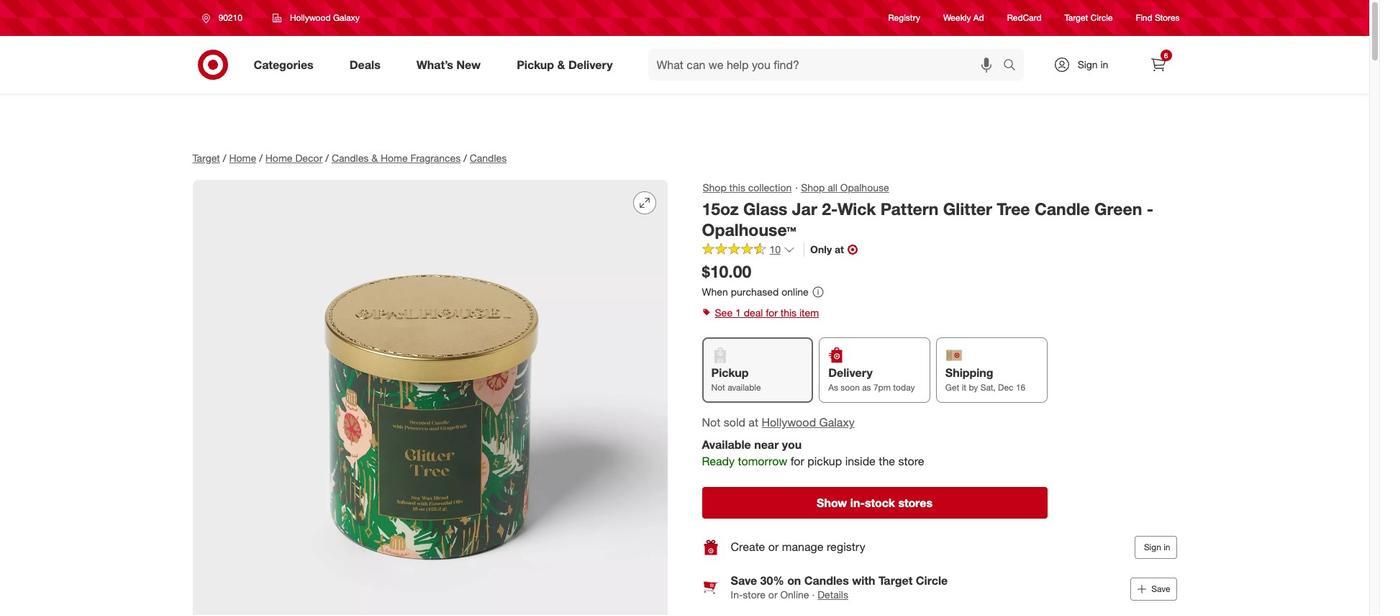 Task type: describe. For each thing, give the bounding box(es) containing it.
sign in button
[[1135, 536, 1177, 559]]

save 30% on candles with target circle in-store or online ∙ details
[[731, 574, 948, 601]]

2 home from the left
[[265, 152, 293, 164]]

pickup
[[808, 454, 842, 469]]

pickup & delivery link
[[505, 49, 631, 81]]

weekly
[[944, 13, 971, 23]]

sign in link
[[1041, 49, 1131, 81]]

all
[[828, 181, 838, 194]]

get
[[946, 382, 960, 393]]

available
[[728, 382, 761, 393]]

90210 button
[[193, 5, 258, 31]]

-
[[1147, 199, 1154, 219]]

weekly ad link
[[944, 12, 984, 24]]

10 link
[[702, 243, 795, 259]]

candles link
[[470, 152, 507, 164]]

see 1 deal for this item
[[715, 307, 819, 319]]

what's
[[417, 57, 453, 72]]

pickup for &
[[517, 57, 554, 72]]

online
[[782, 286, 809, 298]]

not inside pickup not available
[[712, 382, 725, 393]]

deals
[[350, 57, 381, 72]]

tomorrow
[[738, 454, 788, 469]]

What can we help you find? suggestions appear below search field
[[648, 49, 1007, 81]]

save for save
[[1152, 584, 1171, 594]]

hollywood inside dropdown button
[[290, 12, 331, 23]]

today
[[894, 382, 915, 393]]

6
[[1164, 51, 1168, 60]]

hollywood galaxy
[[290, 12, 360, 23]]

0 horizontal spatial at
[[749, 416, 759, 430]]

details
[[818, 589, 849, 601]]

home link
[[229, 152, 256, 164]]

delivery inside delivery as soon as 7pm today
[[829, 366, 873, 380]]

details button
[[818, 588, 849, 602]]

tree
[[997, 199, 1030, 219]]

fragrances
[[411, 152, 461, 164]]

1
[[736, 307, 741, 319]]

1 vertical spatial not
[[702, 416, 721, 430]]

0 vertical spatial at
[[835, 244, 844, 256]]

2-
[[822, 199, 838, 219]]

shop all opalhouse
[[801, 181, 889, 194]]

opalhouse™
[[702, 219, 797, 239]]

what's new link
[[404, 49, 499, 81]]

when purchased online
[[702, 286, 809, 298]]

delivery as soon as 7pm today
[[829, 366, 915, 393]]

with
[[852, 574, 876, 588]]

on
[[788, 574, 801, 588]]

1 vertical spatial this
[[781, 307, 797, 319]]

pickup not available
[[712, 366, 761, 393]]

shop this collection link
[[702, 180, 793, 196]]

shop for shop this collection
[[703, 181, 727, 194]]

what's new
[[417, 57, 481, 72]]

0 vertical spatial this
[[730, 181, 746, 194]]

shop for shop all opalhouse
[[801, 181, 825, 194]]

1 / from the left
[[223, 152, 226, 164]]

online
[[781, 589, 809, 601]]

shop this collection
[[703, 181, 792, 194]]

7pm
[[874, 382, 891, 393]]

$10.00
[[702, 262, 752, 282]]

in-
[[851, 496, 865, 510]]

by
[[969, 382, 978, 393]]

candles & home fragrances link
[[332, 152, 461, 164]]

1 horizontal spatial circle
[[1091, 13, 1113, 23]]

manage
[[782, 540, 824, 555]]

1 horizontal spatial &
[[557, 57, 565, 72]]

item
[[800, 307, 819, 319]]

create or manage registry
[[731, 540, 866, 555]]

target for target / home / home decor / candles & home fragrances / candles
[[193, 152, 220, 164]]

stock
[[865, 496, 895, 510]]

pickup for not
[[712, 366, 749, 380]]

sign inside button
[[1144, 542, 1162, 553]]

home decor link
[[265, 152, 323, 164]]

find
[[1136, 13, 1153, 23]]

target circle
[[1065, 13, 1113, 23]]

wick
[[838, 199, 876, 219]]

galaxy inside dropdown button
[[333, 12, 360, 23]]

see
[[715, 307, 733, 319]]

find stores
[[1136, 13, 1180, 23]]

4 / from the left
[[464, 152, 467, 164]]

shipping get it by sat, dec 16
[[946, 366, 1026, 393]]

opalhouse
[[841, 181, 889, 194]]

15oz glass jar 2-wick pattern glitter tree candle green - opalhouse&#8482;, 1 of 7 image
[[193, 180, 668, 615]]

inside
[[846, 454, 876, 469]]

3 / from the left
[[326, 152, 329, 164]]

collection
[[748, 181, 792, 194]]

0 horizontal spatial for
[[766, 307, 778, 319]]

create
[[731, 540, 765, 555]]

as
[[829, 382, 839, 393]]

green
[[1095, 199, 1143, 219]]

15oz glass jar 2-wick pattern glitter tree candle green - opalhouse™
[[702, 199, 1154, 239]]

registry
[[889, 13, 921, 23]]



Task type: locate. For each thing, give the bounding box(es) containing it.
90210
[[218, 12, 242, 23]]

deal
[[744, 307, 763, 319]]

target circle link
[[1065, 12, 1113, 24]]

0 horizontal spatial galaxy
[[333, 12, 360, 23]]

sign in up "save" button at the right of the page
[[1144, 542, 1171, 553]]

1 vertical spatial or
[[769, 589, 778, 601]]

0 vertical spatial not
[[712, 382, 725, 393]]

redcard link
[[1008, 12, 1042, 24]]

15oz
[[702, 199, 739, 219]]

1 horizontal spatial home
[[265, 152, 293, 164]]

show in-stock stores button
[[702, 487, 1048, 519]]

save inside save 30% on candles with target circle in-store or online ∙ details
[[731, 574, 757, 588]]

for
[[766, 307, 778, 319], [791, 454, 805, 469]]

or
[[769, 540, 779, 555], [769, 589, 778, 601]]

categories link
[[241, 49, 332, 81]]

1 horizontal spatial galaxy
[[820, 416, 855, 430]]

pickup right the new
[[517, 57, 554, 72]]

in down the target circle link
[[1101, 58, 1109, 71]]

1 horizontal spatial at
[[835, 244, 844, 256]]

2 horizontal spatial candles
[[805, 574, 849, 588]]

1 home from the left
[[229, 152, 256, 164]]

1 vertical spatial sign
[[1144, 542, 1162, 553]]

1 shop from the left
[[703, 181, 727, 194]]

purchased
[[731, 286, 779, 298]]

ad
[[974, 13, 984, 23]]

this left item
[[781, 307, 797, 319]]

0 vertical spatial pickup
[[517, 57, 554, 72]]

30%
[[761, 574, 784, 588]]

show
[[817, 496, 847, 510]]

store right the
[[899, 454, 925, 469]]

target up sign in link
[[1065, 13, 1089, 23]]

1 vertical spatial in
[[1164, 542, 1171, 553]]

0 vertical spatial galaxy
[[333, 12, 360, 23]]

not left available
[[712, 382, 725, 393]]

&
[[557, 57, 565, 72], [372, 152, 378, 164]]

candle
[[1035, 199, 1090, 219]]

save
[[731, 574, 757, 588], [1152, 584, 1171, 594]]

circle inside save 30% on candles with target circle in-store or online ∙ details
[[916, 574, 948, 588]]

candles right fragrances
[[470, 152, 507, 164]]

0 horizontal spatial save
[[731, 574, 757, 588]]

candles inside save 30% on candles with target circle in-store or online ∙ details
[[805, 574, 849, 588]]

only at
[[811, 244, 844, 256]]

0 horizontal spatial sign in
[[1078, 58, 1109, 71]]

sign in down the target circle link
[[1078, 58, 1109, 71]]

circle right with
[[916, 574, 948, 588]]

registry link
[[889, 12, 921, 24]]

sat,
[[981, 382, 996, 393]]

2 shop from the left
[[801, 181, 825, 194]]

weekly ad
[[944, 13, 984, 23]]

stores
[[899, 496, 933, 510]]

0 horizontal spatial target
[[193, 152, 220, 164]]

galaxy down the as
[[820, 416, 855, 430]]

1 horizontal spatial store
[[899, 454, 925, 469]]

/ right the home link
[[259, 152, 263, 164]]

1 vertical spatial &
[[372, 152, 378, 164]]

0 horizontal spatial delivery
[[569, 57, 613, 72]]

∙
[[812, 589, 815, 601]]

sign down the target circle link
[[1078, 58, 1098, 71]]

candles
[[332, 152, 369, 164], [470, 152, 507, 164], [805, 574, 849, 588]]

this up the 15oz on the top right
[[730, 181, 746, 194]]

home left fragrances
[[381, 152, 408, 164]]

for right deal
[[766, 307, 778, 319]]

galaxy
[[333, 12, 360, 23], [820, 416, 855, 430]]

1 horizontal spatial sign in
[[1144, 542, 1171, 553]]

when
[[702, 286, 728, 298]]

1 vertical spatial galaxy
[[820, 416, 855, 430]]

the
[[879, 454, 896, 469]]

glass
[[744, 199, 788, 219]]

shipping
[[946, 366, 994, 380]]

in
[[1101, 58, 1109, 71], [1164, 542, 1171, 553]]

store inside 'available near you ready tomorrow for pickup inside the store'
[[899, 454, 925, 469]]

1 horizontal spatial save
[[1152, 584, 1171, 594]]

2 horizontal spatial home
[[381, 152, 408, 164]]

1 vertical spatial sign in
[[1144, 542, 1171, 553]]

1 horizontal spatial this
[[781, 307, 797, 319]]

0 vertical spatial circle
[[1091, 13, 1113, 23]]

pattern
[[881, 199, 939, 219]]

it
[[962, 382, 967, 393]]

0 horizontal spatial circle
[[916, 574, 948, 588]]

1 vertical spatial hollywood
[[762, 416, 816, 430]]

0 vertical spatial &
[[557, 57, 565, 72]]

in-
[[731, 589, 743, 601]]

for down you
[[791, 454, 805, 469]]

1 horizontal spatial target
[[879, 574, 913, 588]]

or right create
[[769, 540, 779, 555]]

circle
[[1091, 13, 1113, 23], [916, 574, 948, 588]]

0 vertical spatial hollywood
[[290, 12, 331, 23]]

you
[[782, 438, 802, 452]]

1 vertical spatial pickup
[[712, 366, 749, 380]]

1 horizontal spatial in
[[1164, 542, 1171, 553]]

0 horizontal spatial store
[[743, 589, 766, 601]]

0 vertical spatial sign in
[[1078, 58, 1109, 71]]

0 vertical spatial for
[[766, 307, 778, 319]]

0 vertical spatial sign
[[1078, 58, 1098, 71]]

pickup inside pickup & delivery link
[[517, 57, 554, 72]]

0 horizontal spatial hollywood
[[290, 12, 331, 23]]

sign
[[1078, 58, 1098, 71], [1144, 542, 1162, 553]]

0 horizontal spatial pickup
[[517, 57, 554, 72]]

new
[[457, 57, 481, 72]]

target link
[[193, 152, 220, 164]]

hollywood galaxy button
[[263, 5, 369, 31]]

save for save 30% on candles with target circle in-store or online ∙ details
[[731, 574, 757, 588]]

2 or from the top
[[769, 589, 778, 601]]

0 vertical spatial store
[[899, 454, 925, 469]]

registry
[[827, 540, 866, 555]]

1 vertical spatial circle
[[916, 574, 948, 588]]

pickup up available
[[712, 366, 749, 380]]

1 horizontal spatial hollywood
[[762, 416, 816, 430]]

as
[[862, 382, 871, 393]]

/
[[223, 152, 226, 164], [259, 152, 263, 164], [326, 152, 329, 164], [464, 152, 467, 164]]

shop left the all
[[801, 181, 825, 194]]

1 vertical spatial target
[[193, 152, 220, 164]]

not sold at hollywood galaxy
[[702, 416, 855, 430]]

in inside button
[[1164, 542, 1171, 553]]

see 1 deal for this item link
[[702, 303, 1177, 323]]

store down 30%
[[743, 589, 766, 601]]

1 vertical spatial at
[[749, 416, 759, 430]]

0 vertical spatial target
[[1065, 13, 1089, 23]]

target inside save 30% on candles with target circle in-store or online ∙ details
[[879, 574, 913, 588]]

0 horizontal spatial sign
[[1078, 58, 1098, 71]]

for inside 'available near you ready tomorrow for pickup inside the store'
[[791, 454, 805, 469]]

at right only
[[835, 244, 844, 256]]

candles right decor
[[332, 152, 369, 164]]

home right 'target' link
[[229, 152, 256, 164]]

home left decor
[[265, 152, 293, 164]]

1 vertical spatial delivery
[[829, 366, 873, 380]]

in up "save" button at the right of the page
[[1164, 542, 1171, 553]]

at
[[835, 244, 844, 256], [749, 416, 759, 430]]

1 horizontal spatial sign
[[1144, 542, 1162, 553]]

galaxy up deals
[[333, 12, 360, 23]]

shop up the 15oz on the top right
[[703, 181, 727, 194]]

0 horizontal spatial shop
[[703, 181, 727, 194]]

sign up "save" button at the right of the page
[[1144, 542, 1162, 553]]

hollywood up you
[[762, 416, 816, 430]]

or down 30%
[[769, 589, 778, 601]]

0 vertical spatial delivery
[[569, 57, 613, 72]]

circle left find
[[1091, 13, 1113, 23]]

1 horizontal spatial pickup
[[712, 366, 749, 380]]

6 link
[[1143, 49, 1174, 81]]

find stores link
[[1136, 12, 1180, 24]]

2 horizontal spatial target
[[1065, 13, 1089, 23]]

stores
[[1155, 13, 1180, 23]]

1 vertical spatial for
[[791, 454, 805, 469]]

deals link
[[337, 49, 399, 81]]

target right with
[[879, 574, 913, 588]]

glitter
[[944, 199, 993, 219]]

delivery
[[569, 57, 613, 72], [829, 366, 873, 380]]

sold
[[724, 416, 746, 430]]

dec
[[998, 382, 1014, 393]]

0 horizontal spatial in
[[1101, 58, 1109, 71]]

save button
[[1131, 578, 1177, 601]]

pickup
[[517, 57, 554, 72], [712, 366, 749, 380]]

pickup & delivery
[[517, 57, 613, 72]]

1 or from the top
[[769, 540, 779, 555]]

1 horizontal spatial for
[[791, 454, 805, 469]]

0 vertical spatial or
[[769, 540, 779, 555]]

search
[[997, 59, 1031, 73]]

store
[[899, 454, 925, 469], [743, 589, 766, 601]]

2 vertical spatial target
[[879, 574, 913, 588]]

0 horizontal spatial candles
[[332, 152, 369, 164]]

soon
[[841, 382, 860, 393]]

0 horizontal spatial this
[[730, 181, 746, 194]]

at right sold
[[749, 416, 759, 430]]

or inside save 30% on candles with target circle in-store or online ∙ details
[[769, 589, 778, 601]]

target for target circle
[[1065, 13, 1089, 23]]

1 horizontal spatial delivery
[[829, 366, 873, 380]]

2 / from the left
[[259, 152, 263, 164]]

3 home from the left
[[381, 152, 408, 164]]

/ right decor
[[326, 152, 329, 164]]

hollywood up categories link
[[290, 12, 331, 23]]

/ left the home link
[[223, 152, 226, 164]]

save inside button
[[1152, 584, 1171, 594]]

decor
[[295, 152, 323, 164]]

0 vertical spatial in
[[1101, 58, 1109, 71]]

1 vertical spatial store
[[743, 589, 766, 601]]

available near you ready tomorrow for pickup inside the store
[[702, 438, 925, 469]]

only
[[811, 244, 832, 256]]

target left the home link
[[193, 152, 220, 164]]

10
[[770, 244, 781, 256]]

store inside save 30% on candles with target circle in-store or online ∙ details
[[743, 589, 766, 601]]

ready
[[702, 454, 735, 469]]

not left sold
[[702, 416, 721, 430]]

redcard
[[1008, 13, 1042, 23]]

pickup inside pickup not available
[[712, 366, 749, 380]]

0 horizontal spatial &
[[372, 152, 378, 164]]

1 horizontal spatial candles
[[470, 152, 507, 164]]

0 horizontal spatial home
[[229, 152, 256, 164]]

jar
[[792, 199, 818, 219]]

candles up details
[[805, 574, 849, 588]]

1 horizontal spatial shop
[[801, 181, 825, 194]]

/ left candles link
[[464, 152, 467, 164]]

save down the sign in button
[[1152, 584, 1171, 594]]

save up in-
[[731, 574, 757, 588]]

target / home / home decor / candles & home fragrances / candles
[[193, 152, 507, 164]]

available
[[702, 438, 751, 452]]

sign in inside button
[[1144, 542, 1171, 553]]



Task type: vqa. For each thing, say whether or not it's contained in the screenshot.
the bottom in
yes



